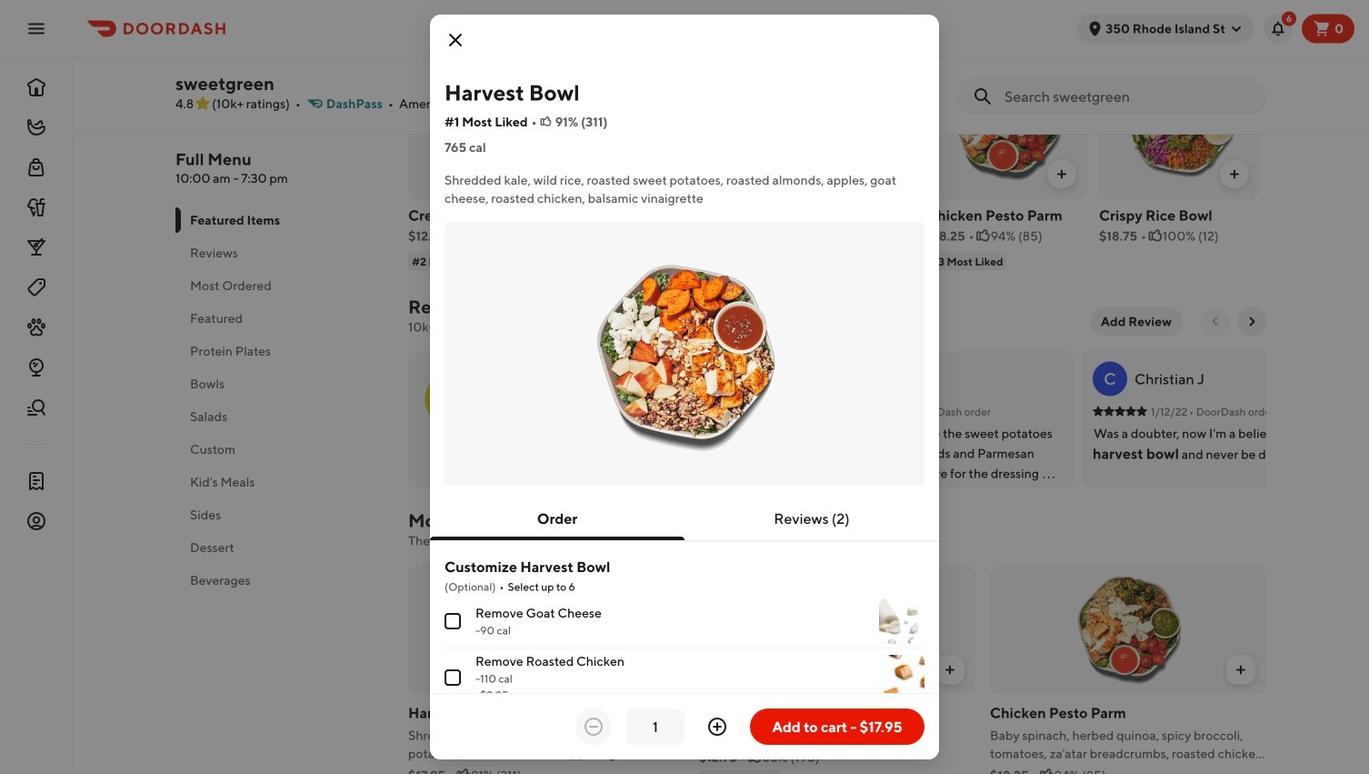 Task type: vqa. For each thing, say whether or not it's contained in the screenshot.
PREVIOUS ICON
yes



Task type: describe. For each thing, give the bounding box(es) containing it.
1 vertical spatial chicken pesto parm image
[[991, 564, 1267, 694]]

add item to cart image for crispy rice bowl image
[[1228, 167, 1243, 181]]

next button of carousel image
[[1245, 18, 1260, 32]]

add item to cart image for right create your own image
[[943, 663, 958, 677]]

Current quantity is 1 number field
[[638, 717, 674, 737]]

increase quantity by 1 image
[[707, 716, 729, 738]]

next image
[[1245, 314, 1260, 329]]

crispy rice bowl image
[[1100, 47, 1261, 200]]

notification bell image
[[1272, 21, 1286, 36]]

previous image
[[1209, 314, 1223, 329]]

0 vertical spatial harvest bowl image
[[581, 47, 742, 200]]

close harvest bowl image
[[445, 29, 467, 51]]



Task type: locate. For each thing, give the bounding box(es) containing it.
0 horizontal spatial add item to cart image
[[710, 167, 724, 181]]

previous button of carousel image
[[1209, 18, 1223, 32]]

remove goat cheese image
[[880, 599, 925, 644]]

add item to cart image for chicken pesto parm "image" to the top
[[1055, 167, 1070, 181]]

harvest bowl image
[[581, 47, 742, 200], [408, 564, 685, 694]]

1 vertical spatial harvest bowl image
[[408, 564, 685, 694]]

decrease quantity by 1 image
[[583, 716, 605, 738]]

add item to cart image
[[537, 167, 551, 181], [882, 167, 897, 181], [1228, 167, 1243, 181], [1234, 663, 1249, 677]]

0 vertical spatial chicken pesto parm image
[[927, 47, 1088, 200]]

group
[[445, 557, 925, 774]]

add item to cart image for miso glazed salmon image
[[882, 167, 897, 181]]

chicken pesto parm image
[[927, 47, 1088, 200], [991, 564, 1267, 694]]

2 horizontal spatial add item to cart image
[[1055, 167, 1070, 181]]

0 horizontal spatial create your own image
[[408, 47, 569, 200]]

dialog
[[430, 15, 940, 774]]

create your own image
[[408, 47, 569, 200], [700, 564, 976, 694]]

1 horizontal spatial create your own image
[[700, 564, 976, 694]]

add item to cart image for bottom chicken pesto parm "image"
[[1234, 663, 1249, 677]]

remove roasted chicken image
[[880, 655, 925, 700]]

heading
[[408, 14, 537, 36]]

open menu image
[[25, 18, 47, 40]]

Item Search search field
[[1005, 86, 1253, 106]]

1 vertical spatial create your own image
[[700, 564, 976, 694]]

1 horizontal spatial add item to cart image
[[943, 663, 958, 677]]

None checkbox
[[445, 613, 461, 629], [445, 669, 461, 686], [445, 613, 461, 629], [445, 669, 461, 686]]

miso glazed salmon image
[[754, 47, 915, 200]]

0 vertical spatial create your own image
[[408, 47, 569, 200]]

add item to cart image
[[710, 167, 724, 181], [1055, 167, 1070, 181], [943, 663, 958, 677]]



